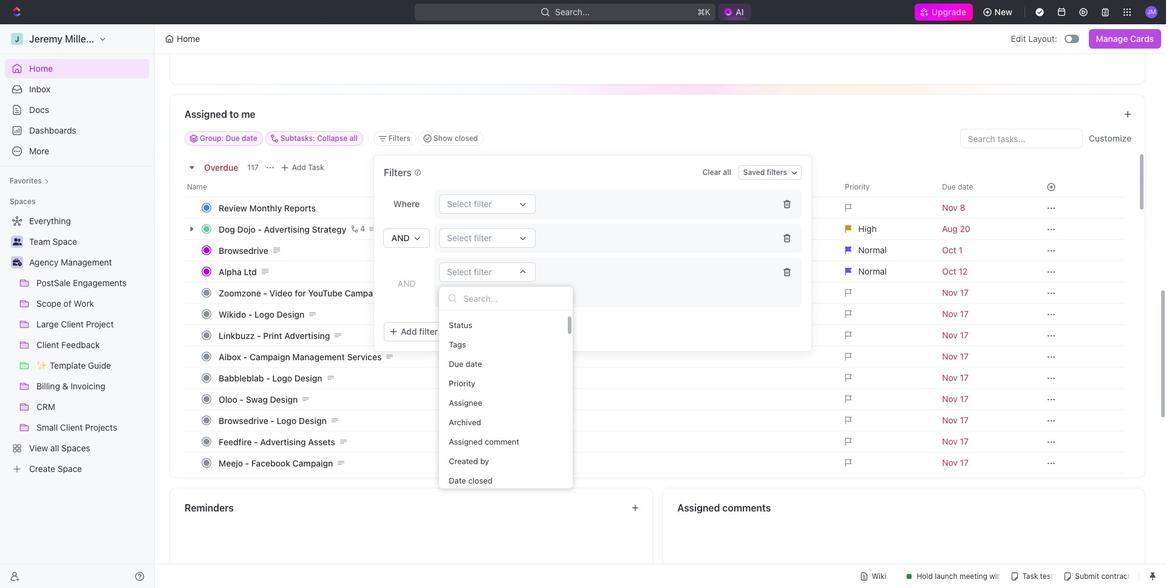 Task type: locate. For each thing, give the bounding box(es) containing it.
campaign right youtube
[[345, 288, 385, 298]]

campaign up babbleblab - logo design
[[250, 352, 290, 362]]

filter for add filter button to the top
[[470, 290, 486, 300]]

design for babbleblab - logo design
[[295, 373, 322, 383]]

add left "group" at the left bottom
[[467, 326, 483, 337]]

advertising down the reports at the top of the page
[[264, 224, 310, 234]]

- up feedfire - advertising assets
[[271, 415, 275, 426]]

0 vertical spatial add filter
[[454, 290, 486, 300]]

and
[[392, 233, 410, 243]]

campaign
[[345, 288, 385, 298], [250, 352, 290, 362], [293, 458, 333, 468]]

add down select at the left top
[[454, 290, 468, 300]]

logo inside the babbleblab - logo design link
[[272, 373, 292, 383]]

1 vertical spatial filter
[[470, 290, 486, 300]]

alpha ltd
[[219, 266, 257, 277]]

- for meejo
[[245, 458, 249, 468]]

filters
[[389, 134, 411, 143]]

layout:
[[1029, 33, 1058, 44]]

117
[[247, 163, 259, 172]]

browsedrive down dojo
[[219, 245, 268, 256]]

filter right select at the left top
[[474, 267, 492, 277]]

1 horizontal spatial home
[[177, 33, 200, 44]]

- for linkbuzz
[[257, 330, 261, 341]]

1 vertical spatial campaign
[[250, 352, 290, 362]]

management right agency
[[61, 257, 112, 267]]

1 horizontal spatial add filter
[[454, 290, 486, 300]]

2 vertical spatial filter
[[419, 326, 438, 337]]

logo inside 'browsedrive - logo design' link
[[277, 415, 297, 426]]

new
[[995, 7, 1013, 17]]

add filter button
[[439, 288, 491, 303], [384, 322, 445, 342]]

- right "meejo"
[[245, 458, 249, 468]]

1 browsedrive from the top
[[219, 245, 268, 256]]

1 vertical spatial add filter
[[401, 326, 438, 337]]

archived
[[449, 417, 481, 427]]

0 vertical spatial filter
[[474, 267, 492, 277]]

0 horizontal spatial management
[[61, 257, 112, 267]]

0 horizontal spatial home
[[29, 63, 53, 74]]

logo inside the wikido - logo design 'link'
[[255, 309, 275, 319]]

feedfire - advertising assets
[[219, 437, 335, 447]]

0 vertical spatial home
[[177, 33, 200, 44]]

saved filters button
[[739, 165, 802, 180]]

0 vertical spatial assigned
[[185, 109, 227, 120]]

design
[[277, 309, 305, 319], [295, 373, 322, 383], [270, 394, 298, 404], [299, 415, 327, 426]]

- right 'aibox'
[[244, 352, 248, 362]]

upgrade
[[932, 7, 967, 17]]

customize
[[1089, 133, 1132, 143]]

for
[[295, 288, 306, 298]]

dog
[[219, 224, 235, 234]]

assets
[[308, 437, 335, 447]]

add for the add task button
[[292, 163, 306, 172]]

inbox link
[[5, 80, 149, 99]]

add left task
[[292, 163, 306, 172]]

assigned comments
[[678, 503, 771, 513]]

add filter left status
[[401, 326, 438, 337]]

- left "print"
[[257, 330, 261, 341]]

logo down aibox - campaign management services
[[272, 373, 292, 383]]

logo
[[255, 309, 275, 319], [272, 373, 292, 383], [277, 415, 297, 426]]

1 vertical spatial logo
[[272, 373, 292, 383]]

- up oloo - swag design
[[266, 373, 270, 383]]

0 vertical spatial advertising
[[264, 224, 310, 234]]

logo up "print"
[[255, 309, 275, 319]]

comments
[[723, 503, 771, 513]]

add for add filter button to the bottom
[[401, 326, 417, 337]]

assigned to me
[[185, 109, 256, 120]]

management
[[61, 257, 112, 267], [293, 352, 345, 362]]

0 vertical spatial logo
[[255, 309, 275, 319]]

browsedrive
[[219, 245, 268, 256], [219, 415, 268, 426]]

add filter button down select filter on the top of the page
[[439, 288, 491, 303]]

logo for babbleblab
[[272, 373, 292, 383]]

2 browsedrive from the top
[[219, 415, 268, 426]]

design up browsedrive - logo design
[[270, 394, 298, 404]]

reports
[[284, 203, 316, 213]]

2 vertical spatial assigned
[[678, 503, 720, 513]]

advertising up aibox - campaign management services
[[285, 330, 330, 341]]

advertising for print
[[285, 330, 330, 341]]

browsedrive - logo design link
[[216, 412, 836, 429]]

design down aibox - campaign management services
[[295, 373, 322, 383]]

browsedrive for browsedrive
[[219, 245, 268, 256]]

management left services
[[293, 352, 345, 362]]

linkbuzz - print advertising
[[219, 330, 330, 341]]

add
[[292, 163, 306, 172], [454, 290, 468, 300], [401, 326, 417, 337], [467, 326, 483, 337]]

0 vertical spatial browsedrive
[[219, 245, 268, 256]]

filter down select filter on the top of the page
[[470, 290, 486, 300]]

babbleblab - logo design
[[219, 373, 322, 383]]

to
[[230, 109, 239, 120]]

manage cards
[[1097, 33, 1155, 44]]

1 vertical spatial home
[[29, 63, 53, 74]]

assignee
[[449, 398, 483, 407]]

- right feedfire
[[254, 437, 258, 447]]

date
[[466, 359, 482, 369]]

0 horizontal spatial add filter
[[401, 326, 438, 337]]

0 vertical spatial campaign
[[345, 288, 385, 298]]

1 vertical spatial assigned
[[449, 437, 483, 446]]

filter left status
[[419, 326, 438, 337]]

group
[[486, 326, 509, 337]]

add left status
[[401, 326, 417, 337]]

overdue
[[204, 162, 238, 172]]

alpha ltd link
[[216, 263, 836, 280]]

add filter down select filter on the top of the page
[[454, 290, 486, 300]]

Search... text field
[[464, 289, 565, 307]]

filters
[[767, 168, 788, 177]]

docs link
[[5, 100, 149, 120]]

wikido - logo design link
[[216, 305, 836, 323]]

by
[[481, 456, 489, 466]]

4 button
[[349, 223, 367, 235]]

babbleblab
[[219, 373, 264, 383]]

- right wikido
[[249, 309, 252, 319]]

date
[[449, 476, 466, 485]]

campaign down assets
[[293, 458, 333, 468]]

assigned comment
[[449, 437, 520, 446]]

1 vertical spatial management
[[293, 352, 345, 362]]

1 vertical spatial browsedrive
[[219, 415, 268, 426]]

design down 'video'
[[277, 309, 305, 319]]

feedfire - advertising assets link
[[216, 433, 836, 451]]

- left 'video'
[[263, 288, 267, 298]]

sidebar navigation
[[0, 24, 155, 588]]

dashboards
[[29, 125, 76, 136]]

2 vertical spatial logo
[[277, 415, 297, 426]]

advertising up meejo - facebook campaign at the bottom left of the page
[[260, 437, 306, 447]]

assigned left comments
[[678, 503, 720, 513]]

2 horizontal spatial assigned
[[678, 503, 720, 513]]

1 vertical spatial advertising
[[285, 330, 330, 341]]

design for browsedrive - logo design
[[299, 415, 327, 426]]

home inside home link
[[29, 63, 53, 74]]

add filter button left tags
[[384, 322, 445, 342]]

0 horizontal spatial campaign
[[250, 352, 290, 362]]

assigned down archived
[[449, 437, 483, 446]]

design inside 'link'
[[277, 309, 305, 319]]

design up assets
[[299, 415, 327, 426]]

assigned left to on the left top of page
[[185, 109, 227, 120]]

- for feedfire
[[254, 437, 258, 447]]

feedfire
[[219, 437, 252, 447]]

filter
[[474, 267, 492, 277], [470, 290, 486, 300], [419, 326, 438, 337]]

- inside 'link'
[[249, 309, 252, 319]]

1 horizontal spatial assigned
[[449, 437, 483, 446]]

browsedrive up feedfire
[[219, 415, 268, 426]]

management inside sidebar navigation
[[61, 257, 112, 267]]

due date
[[449, 359, 482, 369]]

youtube
[[308, 288, 343, 298]]

add filter for add filter button to the top
[[454, 290, 486, 300]]

business time image
[[12, 259, 22, 266]]

-
[[258, 224, 262, 234], [263, 288, 267, 298], [249, 309, 252, 319], [257, 330, 261, 341], [244, 352, 248, 362], [266, 373, 270, 383], [240, 394, 244, 404], [271, 415, 275, 426], [254, 437, 258, 447], [245, 458, 249, 468]]

0 vertical spatial management
[[61, 257, 112, 267]]

0 vertical spatial add filter button
[[439, 288, 491, 303]]

dashboards link
[[5, 121, 149, 140]]

- right oloo
[[240, 394, 244, 404]]

1 horizontal spatial campaign
[[293, 458, 333, 468]]

- for wikido
[[249, 309, 252, 319]]

oloo - swag design
[[219, 394, 298, 404]]

0 horizontal spatial assigned
[[185, 109, 227, 120]]

date closed
[[449, 476, 493, 485]]

logo up feedfire - advertising assets
[[277, 415, 297, 426]]

dojo
[[237, 224, 256, 234]]

1 horizontal spatial management
[[293, 352, 345, 362]]

add for add filter button to the top
[[454, 290, 468, 300]]

design for wikido - logo design
[[277, 309, 305, 319]]

services
[[347, 352, 382, 362]]

task
[[308, 163, 324, 172]]



Task type: describe. For each thing, give the bounding box(es) containing it.
browsedrive - logo design
[[219, 415, 327, 426]]

meejo - facebook campaign
[[219, 458, 333, 468]]

clear
[[703, 168, 722, 177]]

clear all
[[703, 168, 732, 177]]

- right dojo
[[258, 224, 262, 234]]

add filter for add filter button to the bottom
[[401, 326, 438, 337]]

dog dojo - advertising strategy
[[219, 224, 347, 234]]

zoomzone - video for youtube campaign link
[[216, 284, 836, 302]]

browsedrive for browsedrive - logo design
[[219, 415, 268, 426]]

add task
[[292, 163, 324, 172]]

print
[[263, 330, 282, 341]]

me
[[241, 109, 256, 120]]

agency management link
[[29, 253, 147, 272]]

where
[[394, 199, 420, 209]]

meejo
[[219, 458, 243, 468]]

video
[[270, 288, 293, 298]]

logo for browsedrive
[[277, 415, 297, 426]]

Search tasks... text field
[[961, 129, 1083, 148]]

status
[[449, 320, 473, 330]]

⌘k
[[698, 7, 711, 17]]

saved
[[744, 168, 765, 177]]

add task button
[[278, 160, 329, 175]]

wikido - logo design
[[219, 309, 305, 319]]

comment
[[485, 437, 520, 446]]

saved filters
[[744, 168, 788, 177]]

review
[[219, 203, 247, 213]]

filter for add filter button to the bottom
[[419, 326, 438, 337]]

customize button
[[1086, 130, 1136, 147]]

babbleblab - logo design link
[[216, 369, 836, 387]]

browsedrive link
[[216, 242, 836, 259]]

reminders
[[185, 503, 234, 513]]

select filter button
[[439, 263, 536, 282]]

linkbuzz - print advertising link
[[216, 327, 836, 344]]

strategy
[[312, 224, 347, 234]]

add group button
[[450, 322, 517, 342]]

review monthly reports link
[[216, 199, 836, 217]]

2 horizontal spatial campaign
[[345, 288, 385, 298]]

4
[[361, 224, 365, 233]]

select
[[447, 267, 472, 277]]

- for babbleblab
[[266, 373, 270, 383]]

- for oloo
[[240, 394, 244, 404]]

oloo - swag design link
[[216, 390, 836, 408]]

zoomzone
[[219, 288, 261, 298]]

facebook
[[251, 458, 290, 468]]

review monthly reports
[[219, 203, 316, 213]]

add for add group button
[[467, 326, 483, 337]]

favorites
[[10, 176, 42, 185]]

aibox - campaign management services link
[[216, 348, 836, 366]]

spaces
[[10, 197, 35, 206]]

cards
[[1131, 33, 1155, 44]]

monthly
[[250, 203, 282, 213]]

inbox
[[29, 84, 50, 94]]

edit
[[1012, 33, 1027, 44]]

aibox
[[219, 352, 241, 362]]

assigned for assigned comment
[[449, 437, 483, 446]]

filters button
[[374, 131, 416, 146]]

oloo
[[219, 394, 238, 404]]

clear all button
[[698, 165, 736, 180]]

select filter
[[447, 267, 492, 277]]

new button
[[978, 2, 1020, 22]]

linkbuzz
[[219, 330, 255, 341]]

search...
[[556, 7, 590, 17]]

wikido
[[219, 309, 246, 319]]

ltd
[[244, 266, 257, 277]]

add group
[[467, 326, 509, 337]]

filter inside dropdown button
[[474, 267, 492, 277]]

- for browsedrive
[[271, 415, 275, 426]]

all
[[724, 168, 732, 177]]

design for oloo - swag design
[[270, 394, 298, 404]]

favorites button
[[5, 174, 54, 188]]

aibox - campaign management services
[[219, 352, 382, 362]]

created by
[[449, 456, 489, 466]]

due
[[449, 359, 464, 369]]

upgrade link
[[915, 4, 973, 21]]

closed
[[468, 476, 493, 485]]

1 vertical spatial add filter button
[[384, 322, 445, 342]]

advertising for -
[[264, 224, 310, 234]]

logo for wikido
[[255, 309, 275, 319]]

agency
[[29, 257, 58, 267]]

manage cards button
[[1089, 29, 1162, 49]]

assigned for assigned to me
[[185, 109, 227, 120]]

manage
[[1097, 33, 1129, 44]]

2 vertical spatial campaign
[[293, 458, 333, 468]]

created
[[449, 456, 478, 466]]

swag
[[246, 394, 268, 404]]

priority
[[449, 378, 475, 388]]

tags
[[449, 339, 466, 349]]

meejo - facebook campaign link
[[216, 454, 836, 472]]

- for zoomzone
[[263, 288, 267, 298]]

home link
[[5, 59, 149, 78]]

2 vertical spatial advertising
[[260, 437, 306, 447]]

- for aibox
[[244, 352, 248, 362]]

agency management
[[29, 257, 112, 267]]

assigned for assigned comments
[[678, 503, 720, 513]]



Task type: vqa. For each thing, say whether or not it's contained in the screenshot.
How
no



